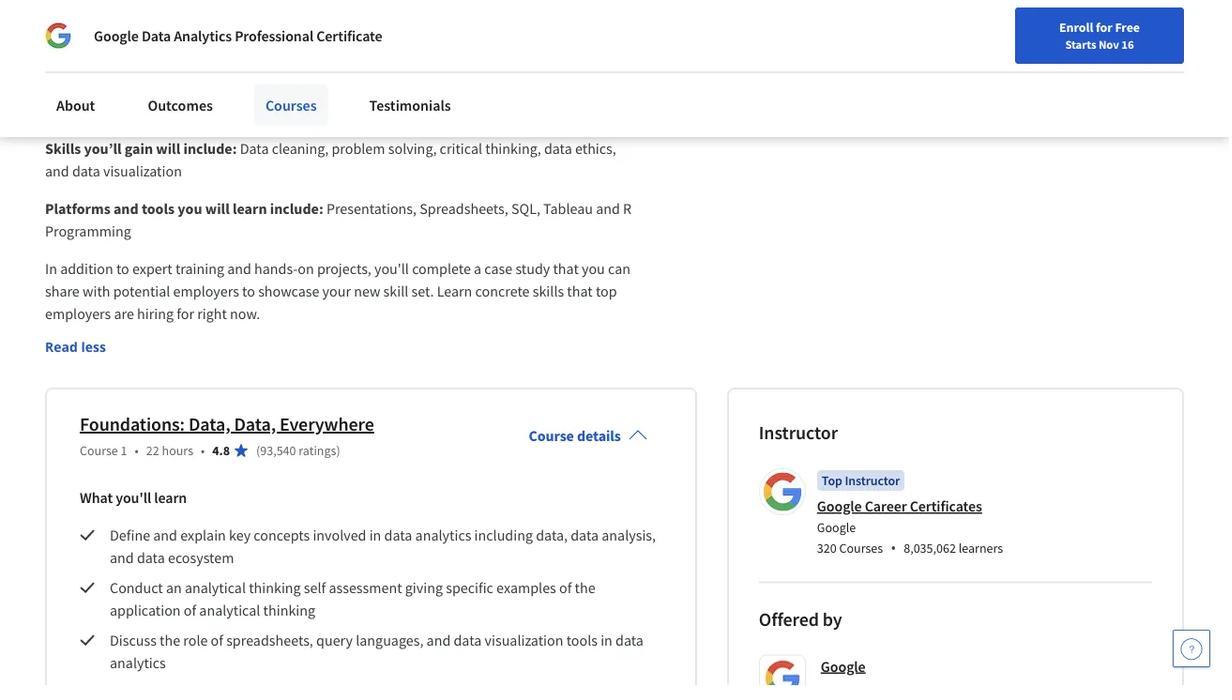 Task type: describe. For each thing, give the bounding box(es) containing it.
8,035,062
[[904, 539, 956, 556]]

languages,
[[356, 631, 424, 649]]

you inside the in addition to expert training and hands-on projects, you'll complete a case study that you can share with potential employers to showcase your new skill set. learn concrete skills that top employers are hiring for right now.
[[582, 259, 605, 278]]

programming
[[45, 221, 131, 240]]

is
[[305, 34, 315, 52]]

testimonials
[[369, 96, 451, 115]]

and up analytics.
[[429, 34, 453, 52]]

critical inside this program includes over 180 hours of instruction and hundreds of practice-based assessments, which will help you simulate real-world data analytics scenarios that are critical for success in the workplace. the content is highly interactive and exclusively developed by google employees with decades of experience in data analytics. through a mix of videos, assessments, and hands-on labs, you'll get introduced to analysis tools and platforms and key analytical skills required for an entry-level job.
[[583, 11, 626, 30]]

courses link
[[254, 84, 328, 126]]

interactive
[[359, 34, 426, 52]]

1 horizontal spatial employers
[[173, 281, 239, 300]]

courses inside courses link
[[266, 96, 317, 115]]

hiring
[[137, 304, 174, 323]]

problem
[[332, 139, 385, 158]]

specific
[[446, 578, 494, 597]]

showcase
[[258, 281, 320, 300]]

read less
[[45, 338, 106, 356]]

google down top
[[817, 497, 862, 516]]

1 horizontal spatial •
[[201, 442, 205, 459]]

you'll inside the in addition to expert training and hands-on projects, you'll complete a case study that you can share with potential employers to showcase your new skill set. learn concrete skills that top employers are hiring for right now.
[[375, 259, 409, 278]]

this
[[45, 0, 71, 7]]

on inside this program includes over 180 hours of instruction and hundreds of practice-based assessments, which will help you simulate real-world data analytics scenarios that are critical for success in the workplace. the content is highly interactive and exclusively developed by google employees with decades of experience in data analytics. through a mix of videos, assessments, and hands-on labs, you'll get introduced to analysis tools and platforms and key analytical skills required for an entry-level job.
[[202, 79, 218, 98]]

professional
[[235, 26, 314, 45]]

learners
[[959, 539, 1003, 556]]

ethics,
[[575, 139, 616, 158]]

google down offered by
[[821, 657, 866, 676]]

course details
[[529, 426, 621, 445]]

1 assessments, from the top
[[45, 11, 128, 30]]

sql,
[[511, 199, 541, 218]]

outcomes
[[148, 96, 213, 115]]

key inside define and explain key concepts involved in data analytics including data, data analysis, and data ecosystem
[[229, 526, 251, 544]]

program
[[74, 0, 128, 7]]

course details button
[[514, 400, 662, 471]]

complete
[[412, 259, 471, 278]]

google up employees
[[94, 26, 139, 45]]

hours inside this program includes over 180 hours of instruction and hundreds of practice-based assessments, which will help you simulate real-world data analytics scenarios that are critical for success in the workplace. the content is highly interactive and exclusively developed by google employees with decades of experience in data analytics. through a mix of videos, assessments, and hands-on labs, you'll get introduced to analysis tools and platforms and key analytical skills required for an entry-level job.
[[243, 0, 279, 7]]

scenarios
[[469, 11, 528, 30]]

for
[[30, 9, 51, 28]]

self
[[304, 578, 326, 597]]

in
[[45, 259, 57, 278]]

details
[[577, 426, 621, 445]]

platforms and tools you will learn include:
[[45, 199, 324, 218]]

1 horizontal spatial include:
[[270, 199, 324, 218]]

0 vertical spatial learn
[[233, 199, 267, 218]]

and inside the in addition to expert training and hands-on projects, you'll complete a case study that you can share with potential employers to showcase your new skill set. learn concrete skills that top employers are hiring for right now.
[[227, 259, 251, 278]]

0 horizontal spatial hours
[[162, 442, 193, 459]]

expert
[[132, 259, 172, 278]]

for down for
[[45, 34, 63, 52]]

for inside the in addition to expert training and hands-on projects, you'll complete a case study that you can share with potential employers to showcase your new skill set. learn concrete skills that top employers are hiring for right now.
[[177, 304, 194, 323]]

• inside top instructor google career certificates google 320 courses • 8,035,062 learners
[[891, 537, 897, 557]]

employees
[[92, 56, 161, 75]]

find
[[708, 59, 732, 76]]

content
[[253, 34, 302, 52]]

you'll inside this program includes over 180 hours of instruction and hundreds of practice-based assessments, which will help you simulate real-world data analytics scenarios that are critical for success in the workplace. the content is highly interactive and exclusively developed by google employees with decades of experience in data analytics. through a mix of videos, assessments, and hands-on labs, you'll get introduced to analysis tools and platforms and key analytical skills required for an entry-level job.
[[254, 79, 289, 98]]

analytics
[[174, 26, 232, 45]]

hands- inside this program includes over 180 hours of instruction and hundreds of practice-based assessments, which will help you simulate real-world data analytics scenarios that are critical for success in the workplace. the content is highly interactive and exclusively developed by google employees with decades of experience in data analytics. through a mix of videos, assessments, and hands-on labs, you'll get introduced to analysis tools and platforms and key analytical skills required for an entry-level job.
[[158, 79, 202, 98]]

discuss the role of spreadsheets, query languages, and data visualization tools in data analytics
[[110, 631, 647, 672]]

through
[[445, 56, 499, 75]]

course for course 1 • 22 hours •
[[80, 442, 118, 459]]

tools inside this program includes over 180 hours of instruction and hundreds of practice-based assessments, which will help you simulate real-world data analytics scenarios that are critical for success in the workplace. the content is highly interactive and exclusively developed by google employees with decades of experience in data analytics. through a mix of videos, assessments, and hands-on labs, you'll get introduced to analysis tools and platforms and key analytical skills required for an entry-level job.
[[456, 79, 487, 98]]

career for new
[[789, 59, 825, 76]]

foundations: data, data, everywhere link
[[80, 412, 374, 436]]

course for course details
[[529, 426, 574, 445]]

about link
[[45, 84, 106, 126]]

exclusively
[[456, 34, 524, 52]]

help
[[197, 11, 225, 30]]

google inside this program includes over 180 hours of instruction and hundreds of practice-based assessments, which will help you simulate real-world data analytics scenarios that are critical for success in the workplace. the content is highly interactive and exclusively developed by google employees with decades of experience in data analytics. through a mix of videos, assessments, and hands-on labs, you'll get introduced to analysis tools and platforms and key analytical skills required for an entry-level job.
[[45, 56, 89, 75]]

skills
[[45, 139, 81, 158]]

are inside this program includes over 180 hours of instruction and hundreds of practice-based assessments, which will help you simulate real-world data analytics scenarios that are critical for success in the workplace. the content is highly interactive and exclusively developed by google employees with decades of experience in data analytics. through a mix of videos, assessments, and hands-on labs, you'll get introduced to analysis tools and platforms and key analytical skills required for an entry-level job.
[[560, 11, 580, 30]]

foundations: data, data, everywhere
[[80, 412, 374, 436]]

1 vertical spatial that
[[553, 259, 579, 278]]

in inside "discuss the role of spreadsheets, query languages, and data visualization tools in data analytics"
[[601, 631, 613, 649]]

r
[[623, 199, 632, 218]]

an inside this program includes over 180 hours of instruction and hundreds of practice-based assessments, which will help you simulate real-world data analytics scenarios that are critical for success in the workplace. the content is highly interactive and exclusively developed by google employees with decades of experience in data analytics. through a mix of videos, assessments, and hands-on labs, you'll get introduced to analysis tools and platforms and key analytical skills required for an entry-level job.
[[221, 101, 236, 120]]

google up 320
[[817, 518, 856, 535]]

1 horizontal spatial to
[[242, 281, 255, 300]]

get
[[292, 79, 311, 98]]

and right the define at the bottom of the page
[[153, 526, 177, 544]]

success
[[66, 34, 113, 52]]

the inside "discuss the role of spreadsheets, query languages, and data visualization tools in data analytics"
[[160, 631, 180, 649]]

help center image
[[1181, 637, 1203, 660]]

1 vertical spatial tools
[[142, 199, 175, 218]]

0 horizontal spatial you'll
[[84, 139, 122, 158]]

presentations, spreadsheets, sql, tableau and r programming
[[45, 199, 635, 240]]

potential
[[113, 281, 170, 300]]

google career certificates image
[[762, 471, 803, 512]]

coursera image
[[23, 53, 142, 83]]

you inside this program includes over 180 hours of instruction and hundreds of practice-based assessments, which will help you simulate real-world data analytics scenarios that are critical for success in the workplace. the content is highly interactive and exclusively developed by google employees with decades of experience in data analytics. through a mix of videos, assessments, and hands-on labs, you'll get introduced to analysis tools and platforms and key analytical skills required for an entry-level job.
[[228, 11, 251, 30]]

tools inside "discuss the role of spreadsheets, query languages, and data visualization tools in data analytics"
[[567, 631, 598, 649]]

of inside "discuss the role of spreadsheets, query languages, and data visualization tools in data analytics"
[[211, 631, 223, 649]]

320
[[817, 539, 837, 556]]

of up 'role'
[[184, 601, 196, 619]]

and up programming
[[113, 199, 139, 218]]

1 vertical spatial employers
[[45, 304, 111, 323]]

0 horizontal spatial you'll
[[116, 488, 151, 507]]

now.
[[230, 304, 260, 323]]

of right examples
[[559, 578, 572, 597]]

1 vertical spatial analytical
[[185, 578, 246, 597]]

to inside this program includes over 180 hours of instruction and hundreds of practice-based assessments, which will help you simulate real-world data analytics scenarios that are critical for success in the workplace. the content is highly interactive and exclusively developed by google employees with decades of experience in data analytics. through a mix of videos, assessments, and hands-on labs, you'll get introduced to analysis tools and platforms and key analytical skills required for an entry-level job.
[[386, 79, 399, 98]]

analytics.
[[382, 56, 442, 75]]

that inside this program includes over 180 hours of instruction and hundreds of practice-based assessments, which will help you simulate real-world data analytics scenarios that are critical for success in the workplace. the content is highly interactive and exclusively developed by google employees with decades of experience in data analytics. through a mix of videos, assessments, and hands-on labs, you'll get introduced to analysis tools and platforms and key analytical skills required for an entry-level job.
[[531, 11, 557, 30]]

instruction
[[298, 0, 366, 7]]

and down employees
[[131, 79, 155, 98]]

this program includes over 180 hours of instruction and hundreds of practice-based assessments, which will help you simulate real-world data analytics scenarios that are critical for success in the workplace. the content is highly interactive and exclusively developed by google employees with decades of experience in data analytics. through a mix of videos, assessments, and hands-on labs, you'll get introduced to analysis tools and platforms and key analytical skills required for an entry-level job.
[[45, 0, 633, 120]]

workplace.
[[155, 34, 224, 52]]

analysis,
[[602, 526, 656, 544]]

certificate
[[317, 26, 382, 45]]

everywhere
[[280, 412, 374, 436]]

what
[[80, 488, 113, 507]]

1 vertical spatial thinking
[[263, 601, 315, 619]]

0 horizontal spatial •
[[135, 442, 139, 459]]

2 vertical spatial will
[[205, 199, 230, 218]]

(
[[256, 442, 260, 459]]

analytical inside this program includes over 180 hours of instruction and hundreds of practice-based assessments, which will help you simulate real-world data analytics scenarios that are critical for success in the workplace. the content is highly interactive and exclusively developed by google employees with decades of experience in data analytics. through a mix of videos, assessments, and hands-on labs, you'll get introduced to analysis tools and platforms and key analytical skills required for an entry-level job.
[[45, 101, 106, 120]]

certificates
[[910, 497, 982, 516]]

0 vertical spatial data
[[142, 26, 171, 45]]

key inside this program includes over 180 hours of instruction and hundreds of practice-based assessments, which will help you simulate real-world data analytics scenarios that are critical for success in the workplace. the content is highly interactive and exclusively developed by google employees with decades of experience in data analytics. through a mix of videos, assessments, and hands-on labs, you'll get introduced to analysis tools and platforms and key analytical skills required for an entry-level job.
[[608, 79, 630, 98]]

starts
[[1066, 37, 1097, 52]]

platforms
[[45, 199, 111, 218]]

4.8
[[212, 442, 230, 459]]

practice-
[[474, 0, 529, 7]]

are inside the in addition to expert training and hands-on projects, you'll complete a case study that you can share with potential employers to showcase your new skill set. learn concrete skills that top employers are hiring for right now.
[[114, 304, 134, 323]]

an inside conduct an analytical thinking self assessment giving specific examples of the application of analytical thinking
[[166, 578, 182, 597]]

concrete
[[475, 281, 530, 300]]

less
[[81, 338, 106, 356]]

hands- inside the in addition to expert training and hands-on projects, you'll complete a case study that you can share with potential employers to showcase your new skill set. learn concrete skills that top employers are hiring for right now.
[[254, 259, 298, 278]]

course 1 • 22 hours •
[[80, 442, 205, 459]]

examples
[[497, 578, 556, 597]]

analytics inside "discuss the role of spreadsheets, query languages, and data visualization tools in data analytics"
[[110, 653, 166, 672]]

instructor inside top instructor google career certificates google 320 courses • 8,035,062 learners
[[845, 472, 900, 489]]

courses inside top instructor google career certificates google 320 courses • 8,035,062 learners
[[840, 539, 883, 556]]

involved
[[313, 526, 366, 544]]

simulate
[[254, 11, 308, 30]]

22
[[146, 442, 159, 459]]



Task type: locate. For each thing, give the bounding box(es) containing it.
0 vertical spatial on
[[202, 79, 218, 98]]

of right "mix"
[[538, 56, 551, 75]]

training
[[175, 259, 224, 278]]

define and explain key concepts involved in data analytics including data, data analysis, and data ecosystem
[[110, 526, 659, 567]]

course left 1
[[80, 442, 118, 459]]

1 vertical spatial you
[[178, 199, 202, 218]]

0 vertical spatial an
[[221, 101, 236, 120]]

google image
[[45, 23, 71, 49]]

2 assessments, from the top
[[45, 79, 128, 98]]

0 vertical spatial skills
[[109, 101, 140, 120]]

0 horizontal spatial by
[[596, 34, 611, 52]]

assessments, down program
[[45, 11, 128, 30]]

2 vertical spatial analytics
[[110, 653, 166, 672]]

1 vertical spatial instructor
[[845, 472, 900, 489]]

are down potential
[[114, 304, 134, 323]]

2 horizontal spatial the
[[575, 578, 596, 597]]

to up now.
[[242, 281, 255, 300]]

key right explain
[[229, 526, 251, 544]]

1 horizontal spatial with
[[164, 56, 191, 75]]

will right 'gain'
[[156, 139, 180, 158]]

0 horizontal spatial the
[[131, 34, 152, 52]]

2 horizontal spatial tools
[[567, 631, 598, 649]]

enroll
[[1060, 19, 1094, 36]]

0 horizontal spatial include:
[[183, 139, 237, 158]]

analytics down discuss
[[110, 653, 166, 672]]

with down workplace.
[[164, 56, 191, 75]]

google
[[94, 26, 139, 45], [45, 56, 89, 75], [817, 497, 862, 516], [817, 518, 856, 535], [821, 657, 866, 676]]

1 vertical spatial learn
[[154, 488, 187, 507]]

show notifications image
[[1030, 61, 1052, 84]]

0 horizontal spatial are
[[114, 304, 134, 323]]

gain
[[125, 139, 153, 158]]

by up videos,
[[596, 34, 611, 52]]

google link
[[821, 655, 866, 678]]

critical inside data cleaning, problem solving, critical thinking, data ethics, and data visualization
[[440, 139, 482, 158]]

1 vertical spatial an
[[166, 578, 182, 597]]

0 vertical spatial assessments,
[[45, 11, 128, 30]]

career left certificates
[[865, 497, 907, 516]]

that right study
[[553, 259, 579, 278]]

1 horizontal spatial courses
[[840, 539, 883, 556]]

and down "mix"
[[490, 79, 514, 98]]

1 horizontal spatial data,
[[234, 412, 276, 436]]

over
[[187, 0, 215, 7]]

1 vertical spatial include:
[[270, 199, 324, 218]]

with inside the in addition to expert training and hands-on projects, you'll complete a case study that you can share with potential employers to showcase your new skill set. learn concrete skills that top employers are hiring for right now.
[[83, 281, 110, 300]]

on up showcase in the top of the page
[[298, 259, 314, 278]]

1 horizontal spatial your
[[735, 59, 760, 76]]

shopping cart: 1 item image
[[844, 52, 880, 82]]

can
[[608, 259, 631, 278]]

that down based
[[531, 11, 557, 30]]

1 horizontal spatial key
[[608, 79, 630, 98]]

you up training
[[178, 199, 202, 218]]

1 vertical spatial will
[[156, 139, 180, 158]]

role
[[183, 631, 208, 649]]

critical up developed
[[583, 11, 626, 30]]

to down analytics.
[[386, 79, 399, 98]]

new
[[354, 281, 381, 300]]

a left "mix"
[[502, 56, 509, 75]]

0 horizontal spatial employers
[[45, 304, 111, 323]]

1 horizontal spatial tools
[[456, 79, 487, 98]]

0 vertical spatial by
[[596, 34, 611, 52]]

discuss
[[110, 631, 157, 649]]

1 horizontal spatial a
[[502, 56, 509, 75]]

platforms
[[517, 79, 578, 98]]

1 vertical spatial your
[[322, 281, 351, 300]]

visualization down examples
[[485, 631, 564, 649]]

2 horizontal spatial to
[[386, 79, 399, 98]]

0 vertical spatial thinking
[[249, 578, 301, 597]]

skills you'll gain will include:
[[45, 139, 240, 158]]

case
[[485, 259, 513, 278]]

instructor up google career certificates link
[[845, 472, 900, 489]]

application
[[110, 601, 181, 619]]

0 horizontal spatial courses
[[266, 96, 317, 115]]

google down google icon
[[45, 56, 89, 75]]

you'll left 'gain'
[[84, 139, 122, 158]]

hands-
[[158, 79, 202, 98], [254, 259, 298, 278]]

0 horizontal spatial visualization
[[103, 161, 182, 180]]

None search field
[[268, 49, 493, 87]]

1 vertical spatial hands-
[[254, 259, 298, 278]]

required
[[143, 101, 197, 120]]

entry-
[[239, 101, 277, 120]]

and down the define at the bottom of the page
[[110, 548, 134, 567]]

you'll right what
[[116, 488, 151, 507]]

0 horizontal spatial data,
[[189, 412, 230, 436]]

analytics
[[410, 11, 466, 30], [415, 526, 472, 544], [110, 653, 166, 672]]

learn up showcase in the top of the page
[[233, 199, 267, 218]]

an down labs,
[[221, 101, 236, 120]]

free
[[1115, 19, 1140, 36]]

offered by
[[759, 607, 842, 631]]

0 vertical spatial you'll
[[254, 79, 289, 98]]

your
[[735, 59, 760, 76], [322, 281, 351, 300]]

with down addition
[[83, 281, 110, 300]]

the inside this program includes over 180 hours of instruction and hundreds of practice-based assessments, which will help you simulate real-world data analytics scenarios that are critical for success in the workplace. the content is highly interactive and exclusively developed by google employees with decades of experience in data analytics. through a mix of videos, assessments, and hands-on labs, you'll get introduced to analysis tools and platforms and key analytical skills required for an entry-level job.
[[131, 34, 152, 52]]

data cleaning, problem solving, critical thinking, data ethics, and data visualization
[[45, 139, 619, 180]]

including
[[475, 526, 533, 544]]

outcomes link
[[136, 84, 224, 126]]

skills up 'gain'
[[109, 101, 140, 120]]

1 horizontal spatial critical
[[583, 11, 626, 30]]

data down entry-
[[240, 139, 269, 158]]

1 vertical spatial with
[[83, 281, 110, 300]]

2 vertical spatial the
[[160, 631, 180, 649]]

hands- up required
[[158, 79, 202, 98]]

key
[[608, 79, 630, 98], [229, 526, 251, 544]]

visualization inside "discuss the role of spreadsheets, query languages, and data visualization tools in data analytics"
[[485, 631, 564, 649]]

0 horizontal spatial data
[[142, 26, 171, 45]]

data, up 4.8
[[189, 412, 230, 436]]

spreadsheets,
[[420, 199, 509, 218]]

0 horizontal spatial skills
[[109, 101, 140, 120]]

data, up ( in the bottom left of the page
[[234, 412, 276, 436]]

skills down study
[[533, 281, 564, 300]]

with inside this program includes over 180 hours of instruction and hundreds of practice-based assessments, which will help you simulate real-world data analytics scenarios that are critical for success in the workplace. the content is highly interactive and exclusively developed by google employees with decades of experience in data analytics. through a mix of videos, assessments, and hands-on labs, you'll get introduced to analysis tools and platforms and key analytical skills required for an entry-level job.
[[164, 56, 191, 75]]

and inside presentations, spreadsheets, sql, tableau and r programming
[[596, 199, 620, 218]]

thinking down self
[[263, 601, 315, 619]]

1 vertical spatial are
[[114, 304, 134, 323]]

in
[[116, 34, 128, 52], [336, 56, 348, 75], [369, 526, 381, 544], [601, 631, 613, 649]]

0 vertical spatial your
[[735, 59, 760, 76]]

read less button
[[45, 337, 106, 357]]

are
[[560, 11, 580, 30], [114, 304, 134, 323]]

1 horizontal spatial you'll
[[254, 79, 289, 98]]

0 vertical spatial to
[[386, 79, 399, 98]]

of down the
[[250, 56, 262, 75]]

2 vertical spatial that
[[567, 281, 593, 300]]

1 vertical spatial a
[[474, 259, 482, 278]]

0 horizontal spatial hands-
[[158, 79, 202, 98]]

1 horizontal spatial are
[[560, 11, 580, 30]]

visualization inside data cleaning, problem solving, critical thinking, data ethics, and data visualization
[[103, 161, 182, 180]]

assessments, down success
[[45, 79, 128, 98]]

you left can
[[582, 259, 605, 278]]

• left 8,035,062
[[891, 537, 897, 557]]

1 vertical spatial data
[[240, 139, 269, 158]]

the right examples
[[575, 578, 596, 597]]

2 vertical spatial tools
[[567, 631, 598, 649]]

addition
[[60, 259, 113, 278]]

thinking left self
[[249, 578, 301, 597]]

and right training
[[227, 259, 251, 278]]

1 horizontal spatial learn
[[233, 199, 267, 218]]

0 vertical spatial instructor
[[759, 421, 838, 444]]

the left 'role'
[[160, 631, 180, 649]]

will up workplace.
[[172, 11, 194, 30]]

0 horizontal spatial an
[[166, 578, 182, 597]]

180
[[218, 0, 240, 7]]

for inside enroll for free starts nov 16
[[1096, 19, 1113, 36]]

the inside conduct an analytical thinking self assessment giving specific examples of the application of analytical thinking
[[575, 578, 596, 597]]

0 horizontal spatial your
[[322, 281, 351, 300]]

for up nov
[[1096, 19, 1113, 36]]

share
[[45, 281, 80, 300]]

2 data, from the left
[[234, 412, 276, 436]]

16
[[1122, 37, 1134, 52]]

learn up explain
[[154, 488, 187, 507]]

by
[[596, 34, 611, 52], [823, 607, 842, 631]]

ratings
[[299, 442, 336, 459]]

1 vertical spatial courses
[[840, 539, 883, 556]]

1 horizontal spatial on
[[298, 259, 314, 278]]

mix
[[512, 56, 535, 75]]

2 horizontal spatial you
[[582, 259, 605, 278]]

0 vertical spatial career
[[789, 59, 825, 76]]

enroll for free starts nov 16
[[1060, 19, 1140, 52]]

0 horizontal spatial instructor
[[759, 421, 838, 444]]

and down videos,
[[581, 79, 605, 98]]

1 vertical spatial you'll
[[116, 488, 151, 507]]

course inside dropdown button
[[529, 426, 574, 445]]

and left the r
[[596, 199, 620, 218]]

analytical down ecosystem
[[185, 578, 246, 597]]

and inside "discuss the role of spreadsheets, query languages, and data visualization tools in data analytics"
[[427, 631, 451, 649]]

analytics inside this program includes over 180 hours of instruction and hundreds of practice-based assessments, which will help you simulate real-world data analytics scenarios that are critical for success in the workplace. the content is highly interactive and exclusively developed by google employees with decades of experience in data analytics. through a mix of videos, assessments, and hands-on labs, you'll get introduced to analysis tools and platforms and key analytical skills required for an entry-level job.
[[410, 11, 466, 30]]

2 horizontal spatial •
[[891, 537, 897, 557]]

you'll up entry-
[[254, 79, 289, 98]]

you'll up the skill
[[375, 259, 409, 278]]

and right languages,
[[427, 631, 451, 649]]

new
[[762, 59, 787, 76]]

1 horizontal spatial hands-
[[254, 259, 298, 278]]

data inside data cleaning, problem solving, critical thinking, data ethics, and data visualization
[[240, 139, 269, 158]]

includes
[[131, 0, 184, 7]]

0 horizontal spatial you
[[178, 199, 202, 218]]

analytics up giving
[[415, 526, 472, 544]]

will up training
[[205, 199, 230, 218]]

1
[[121, 442, 127, 459]]

individuals
[[54, 9, 125, 28]]

for left right
[[177, 304, 194, 323]]

0 horizontal spatial a
[[474, 259, 482, 278]]

giving
[[405, 578, 443, 597]]

on down decades
[[202, 79, 218, 98]]

a inside this program includes over 180 hours of instruction and hundreds of practice-based assessments, which will help you simulate real-world data analytics scenarios that are critical for success in the workplace. the content is highly interactive and exclusively developed by google employees with decades of experience in data analytics. through a mix of videos, assessments, and hands-on labs, you'll get introduced to analysis tools and platforms and key analytical skills required for an entry-level job.
[[502, 56, 509, 75]]

hours right 22 at the left of the page
[[162, 442, 193, 459]]

world
[[340, 11, 376, 30]]

your right find
[[735, 59, 760, 76]]

thinking
[[249, 578, 301, 597], [263, 601, 315, 619]]

labs,
[[221, 79, 251, 98]]

offered
[[759, 607, 819, 631]]

include: down cleaning,
[[270, 199, 324, 218]]

skills inside this program includes over 180 hours of instruction and hundreds of practice-based assessments, which will help you simulate real-world data analytics scenarios that are critical for success in the workplace. the content is highly interactive and exclusively developed by google employees with decades of experience in data analytics. through a mix of videos, assessments, and hands-on labs, you'll get introduced to analysis tools and platforms and key analytical skills required for an entry-level job.
[[109, 101, 140, 120]]

explain
[[180, 526, 226, 544]]

and inside data cleaning, problem solving, critical thinking, data ethics, and data visualization
[[45, 161, 69, 180]]

in addition to expert training and hands-on projects, you'll complete a case study that you can share with potential employers to showcase your new skill set. learn concrete skills that top employers are hiring for right now.
[[45, 259, 634, 323]]

career inside top instructor google career certificates google 320 courses • 8,035,062 learners
[[865, 497, 907, 516]]

you
[[228, 11, 251, 30], [178, 199, 202, 218], [582, 259, 605, 278]]

0 vertical spatial you
[[228, 11, 251, 30]]

introduced
[[314, 79, 383, 98]]

1 vertical spatial the
[[575, 578, 596, 597]]

your down projects,
[[322, 281, 351, 300]]

on inside the in addition to expert training and hands-on projects, you'll complete a case study that you can share with potential employers to showcase your new skill set. learn concrete skills that top employers are hiring for right now.
[[298, 259, 314, 278]]

0 horizontal spatial course
[[80, 442, 118, 459]]

0 horizontal spatial key
[[229, 526, 251, 544]]

instructor up top
[[759, 421, 838, 444]]

of right 'role'
[[211, 631, 223, 649]]

based
[[529, 0, 567, 7]]

find your new career link
[[698, 56, 835, 80]]

1 vertical spatial hours
[[162, 442, 193, 459]]

analytical up skills
[[45, 101, 106, 120]]

critical right solving,
[[440, 139, 482, 158]]

for right required
[[200, 101, 218, 120]]

2 vertical spatial you
[[582, 259, 605, 278]]

in inside define and explain key concepts involved in data analytics including data, data analysis, and data ecosystem
[[369, 526, 381, 544]]

skill
[[383, 281, 409, 300]]

right
[[197, 304, 227, 323]]

career
[[789, 59, 825, 76], [865, 497, 907, 516]]

0 vertical spatial include:
[[183, 139, 237, 158]]

will
[[172, 11, 194, 30], [156, 139, 180, 158], [205, 199, 230, 218]]

data
[[142, 26, 171, 45], [240, 139, 269, 158]]

assessment
[[329, 578, 402, 597]]

• left 4.8
[[201, 442, 205, 459]]

0 horizontal spatial learn
[[154, 488, 187, 507]]

hands- up showcase in the top of the page
[[254, 259, 298, 278]]

2 vertical spatial analytical
[[199, 601, 260, 619]]

0 vertical spatial courses
[[266, 96, 317, 115]]

skills
[[109, 101, 140, 120], [533, 281, 564, 300]]

nov
[[1099, 37, 1120, 52]]

1 data, from the left
[[189, 412, 230, 436]]

google career certificates link
[[817, 497, 982, 516]]

highly
[[318, 34, 356, 52]]

set.
[[412, 281, 434, 300]]

• right 1
[[135, 442, 139, 459]]

job.
[[310, 101, 334, 120]]

and down skills
[[45, 161, 69, 180]]

1 horizontal spatial an
[[221, 101, 236, 120]]

data,
[[189, 412, 230, 436], [234, 412, 276, 436]]

1 vertical spatial skills
[[533, 281, 564, 300]]

you down '180' on the top left of page
[[228, 11, 251, 30]]

cleaning,
[[272, 139, 329, 158]]

with
[[164, 56, 191, 75], [83, 281, 110, 300]]

will inside this program includes over 180 hours of instruction and hundreds of practice-based assessments, which will help you simulate real-world data analytics scenarios that are critical for success in the workplace. the content is highly interactive and exclusively developed by google employees with decades of experience in data analytics. through a mix of videos, assessments, and hands-on labs, you'll get introduced to analysis tools and platforms and key analytical skills required for an entry-level job.
[[172, 11, 194, 30]]

0 vertical spatial are
[[560, 11, 580, 30]]

top
[[822, 472, 843, 489]]

course left details
[[529, 426, 574, 445]]

career for google
[[865, 497, 907, 516]]

testimonials link
[[358, 84, 462, 126]]

ecosystem
[[168, 548, 234, 567]]

solving,
[[388, 139, 437, 158]]

1 horizontal spatial you
[[228, 11, 251, 30]]

employers up right
[[173, 281, 239, 300]]

0 vertical spatial the
[[131, 34, 152, 52]]

career right new
[[789, 59, 825, 76]]

include: down outcomes
[[183, 139, 237, 158]]

1 horizontal spatial data
[[240, 139, 269, 158]]

employers down share at the top of the page
[[45, 304, 111, 323]]

analytics down hundreds
[[410, 11, 466, 30]]

key up the ethics,
[[608, 79, 630, 98]]

0 horizontal spatial to
[[116, 259, 129, 278]]

1 vertical spatial career
[[865, 497, 907, 516]]

of up simulate
[[282, 0, 295, 7]]

are up developed
[[560, 11, 580, 30]]

1 vertical spatial to
[[116, 259, 129, 278]]

you'll
[[254, 79, 289, 98], [84, 139, 122, 158]]

a inside the in addition to expert training and hands-on projects, you'll complete a case study that you can share with potential employers to showcase your new skill set. learn concrete skills that top employers are hiring for right now.
[[474, 259, 482, 278]]

visualization down skills you'll gain will include:
[[103, 161, 182, 180]]

for individuals
[[30, 9, 125, 28]]

what you'll learn
[[80, 488, 187, 507]]

data down includes
[[142, 26, 171, 45]]

1 horizontal spatial the
[[160, 631, 180, 649]]

hours up simulate
[[243, 0, 279, 7]]

of left practice- at the top of the page
[[459, 0, 471, 7]]

english
[[923, 59, 969, 77]]

a left case
[[474, 259, 482, 278]]

an up the application at the left bottom
[[166, 578, 182, 597]]

0 horizontal spatial on
[[202, 79, 218, 98]]

to
[[386, 79, 399, 98], [116, 259, 129, 278], [242, 281, 255, 300]]

the
[[227, 34, 250, 52]]

tableau
[[544, 199, 593, 218]]

analytical up 'role'
[[199, 601, 260, 619]]

by inside this program includes over 180 hours of instruction and hundreds of practice-based assessments, which will help you simulate real-world data analytics scenarios that are critical for success in the workplace. the content is highly interactive and exclusively developed by google employees with decades of experience in data analytics. through a mix of videos, assessments, and hands-on labs, you'll get introduced to analysis tools and platforms and key analytical skills required for an entry-level job.
[[596, 34, 611, 52]]

1 vertical spatial key
[[229, 526, 251, 544]]

1 vertical spatial assessments,
[[45, 79, 128, 98]]

your inside the in addition to expert training and hands-on projects, you'll complete a case study that you can share with potential employers to showcase your new skill set. learn concrete skills that top employers are hiring for right now.
[[322, 281, 351, 300]]

1 vertical spatial by
[[823, 607, 842, 631]]

skills inside the in addition to expert training and hands-on projects, you'll complete a case study that you can share with potential employers to showcase your new skill set. learn concrete skills that top employers are hiring for right now.
[[533, 281, 564, 300]]

0 vertical spatial tools
[[456, 79, 487, 98]]

analytics inside define and explain key concepts involved in data analytics including data, data analysis, and data ecosystem
[[415, 526, 472, 544]]

to up potential
[[116, 259, 129, 278]]

english button
[[889, 38, 1003, 99]]

by right offered
[[823, 607, 842, 631]]

and up world
[[369, 0, 393, 7]]

0 vertical spatial analytical
[[45, 101, 106, 120]]

the down which
[[131, 34, 152, 52]]

analysis
[[402, 79, 453, 98]]



Task type: vqa. For each thing, say whether or not it's contained in the screenshot.
the top that
yes



